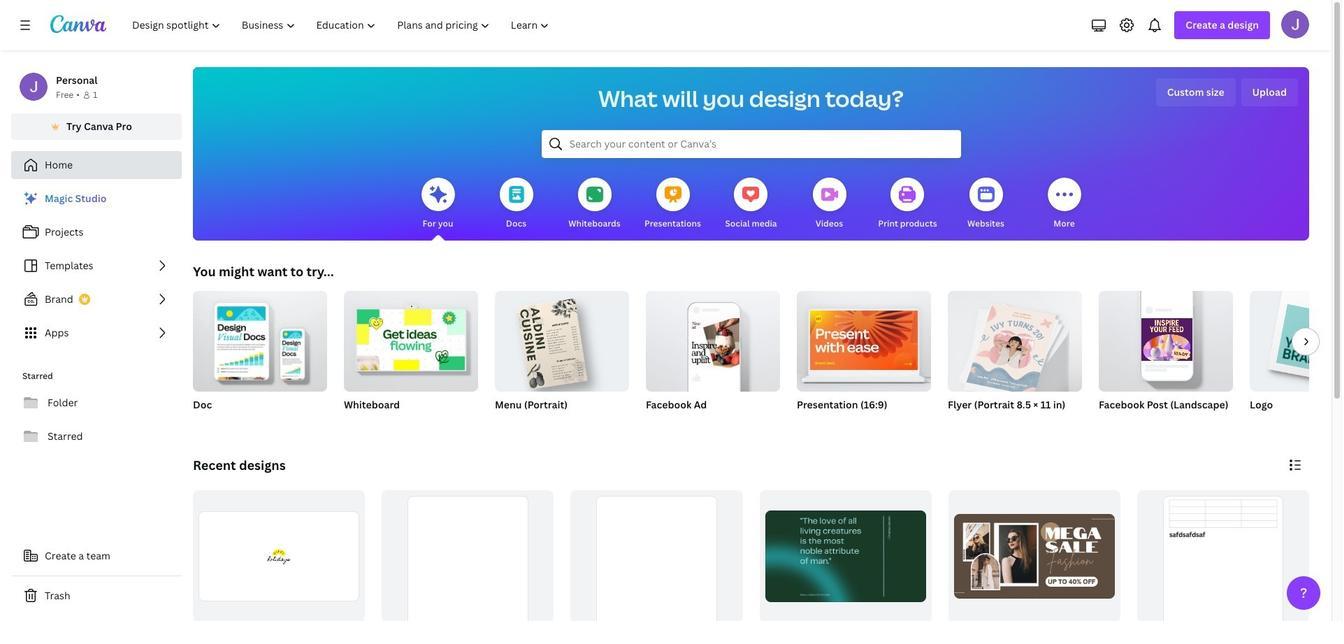 Task type: describe. For each thing, give the bounding box(es) containing it.
Search search field
[[570, 131, 933, 157]]

jacob simon image
[[1282, 10, 1310, 38]]

top level navigation element
[[123, 11, 562, 39]]



Task type: locate. For each thing, give the bounding box(es) containing it.
None search field
[[542, 130, 961, 158]]

group
[[193, 285, 327, 429], [193, 285, 327, 392], [344, 285, 478, 429], [344, 285, 478, 392], [495, 285, 630, 429], [495, 285, 630, 392], [948, 285, 1083, 429], [948, 285, 1083, 396], [1100, 285, 1234, 429], [1100, 285, 1234, 392], [646, 291, 781, 429], [797, 291, 932, 429], [1251, 291, 1343, 429], [1251, 291, 1343, 392], [193, 490, 365, 621], [382, 490, 554, 621], [949, 490, 1121, 621], [1138, 490, 1310, 621]]

list
[[11, 185, 182, 347]]



Task type: vqa. For each thing, say whether or not it's contained in the screenshot.
rightmost on
no



